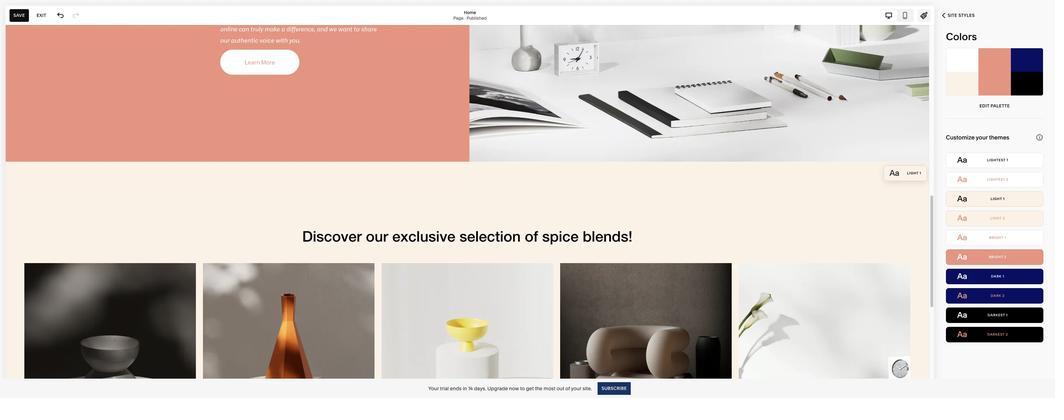 Task type: vqa. For each thing, say whether or not it's contained in the screenshot.
the middle 'Letter'
no



Task type: describe. For each thing, give the bounding box(es) containing it.
14
[[468, 386, 473, 392]]

darkest 2
[[988, 333, 1008, 337]]

home
[[464, 10, 476, 15]]

aa for lightest 1
[[957, 156, 967, 165]]

subscribe
[[602, 386, 627, 392]]

aa for darkest 1
[[957, 311, 967, 321]]

aa for darkest 2
[[957, 330, 967, 340]]

light 1
[[991, 197, 1005, 201]]

upgrade
[[487, 386, 508, 392]]

styles
[[959, 13, 975, 18]]

home page · published
[[453, 10, 487, 21]]

darkest for darkest 2
[[988, 333, 1005, 337]]

of
[[566, 386, 570, 392]]

ends
[[450, 386, 462, 392]]

lightest for lightest 2
[[987, 178, 1005, 182]]

colors
[[946, 31, 977, 43]]

site styles
[[948, 13, 975, 18]]

2 for bright 2
[[1004, 256, 1007, 259]]

2 for light 2
[[1003, 217, 1005, 221]]

aa for light 2
[[957, 214, 967, 223]]

site styles button
[[935, 8, 983, 23]]

1 for lightest 1
[[1007, 159, 1008, 162]]

edit palette button
[[946, 100, 1044, 113]]

your
[[429, 386, 439, 392]]

bright 2
[[989, 256, 1007, 259]]

dark 2
[[991, 294, 1005, 298]]

light for light 1
[[991, 197, 1002, 201]]

edit
[[980, 103, 990, 109]]

dark for dark 1
[[991, 275, 1002, 279]]

page
[[453, 15, 464, 21]]

customize
[[946, 134, 975, 141]]

1 for dark 1
[[1003, 275, 1005, 279]]

published
[[467, 15, 487, 21]]

aa for dark 1
[[957, 272, 967, 282]]

dark for dark 2
[[991, 294, 1002, 298]]

dark 1
[[991, 275, 1005, 279]]

trial
[[440, 386, 449, 392]]

get
[[526, 386, 534, 392]]

·
[[465, 15, 466, 21]]

2 for dark 2
[[1003, 294, 1005, 298]]

1 for light 1
[[1003, 197, 1005, 201]]

save
[[13, 13, 25, 18]]

0 vertical spatial your
[[976, 134, 988, 141]]

exit button
[[33, 9, 50, 22]]

light for light 2
[[991, 217, 1002, 221]]

aa for lightest 2
[[957, 175, 967, 185]]

themes
[[989, 134, 1010, 141]]



Task type: locate. For each thing, give the bounding box(es) containing it.
1 vertical spatial light
[[991, 217, 1002, 221]]

2 aa from the top
[[957, 175, 967, 185]]

save button
[[10, 9, 29, 22]]

aa for light 1
[[957, 195, 967, 204]]

lightest down lightest 1
[[987, 178, 1005, 182]]

10 aa from the top
[[957, 330, 967, 340]]

light up bright 1
[[991, 217, 1002, 221]]

the
[[535, 386, 543, 392]]

dark up darkest 1
[[991, 294, 1002, 298]]

palette
[[991, 103, 1010, 109]]

1 down bright 2
[[1003, 275, 1005, 279]]

darkest
[[988, 314, 1005, 318], [988, 333, 1005, 337]]

bright for bright 2
[[989, 256, 1003, 259]]

light up light 2
[[991, 197, 1002, 201]]

0 horizontal spatial your
[[571, 386, 581, 392]]

1 for bright 1
[[1005, 236, 1006, 240]]

bright down light 2
[[989, 236, 1004, 240]]

2 for darkest 2
[[1006, 333, 1008, 337]]

aa
[[957, 156, 967, 165], [957, 175, 967, 185], [957, 195, 967, 204], [957, 214, 967, 223], [957, 233, 967, 243], [957, 253, 967, 262], [957, 272, 967, 282], [957, 292, 967, 301], [957, 311, 967, 321], [957, 330, 967, 340]]

bright down bright 1
[[989, 256, 1003, 259]]

lightest 2
[[987, 178, 1009, 182]]

2 down lightest 1
[[1006, 178, 1009, 182]]

darkest for darkest 1
[[988, 314, 1005, 318]]

1 vertical spatial bright
[[989, 256, 1003, 259]]

days.
[[474, 386, 486, 392]]

4 aa from the top
[[957, 214, 967, 223]]

1 aa from the top
[[957, 156, 967, 165]]

aa for bright 2
[[957, 253, 967, 262]]

9 aa from the top
[[957, 311, 967, 321]]

your right the of in the right bottom of the page
[[571, 386, 581, 392]]

2 dark from the top
[[991, 294, 1002, 298]]

lightest for lightest 1
[[987, 159, 1006, 162]]

to
[[520, 386, 525, 392]]

in
[[463, 386, 467, 392]]

1
[[1007, 159, 1008, 162], [1003, 197, 1005, 201], [1005, 236, 1006, 240], [1003, 275, 1005, 279], [1006, 314, 1008, 318]]

edit palette
[[980, 103, 1010, 109]]

1 vertical spatial dark
[[991, 294, 1002, 298]]

lightest 1
[[987, 159, 1008, 162]]

1 dark from the top
[[991, 275, 1002, 279]]

bright 1
[[989, 236, 1006, 240]]

most
[[544, 386, 556, 392]]

site.
[[583, 386, 592, 392]]

0 vertical spatial darkest
[[988, 314, 1005, 318]]

7 aa from the top
[[957, 272, 967, 282]]

1 up darkest 2
[[1006, 314, 1008, 318]]

aa for bright 1
[[957, 233, 967, 243]]

subscribe button
[[598, 383, 631, 396]]

2
[[1006, 178, 1009, 182], [1003, 217, 1005, 221], [1004, 256, 1007, 259], [1003, 294, 1005, 298], [1006, 333, 1008, 337]]

your
[[976, 134, 988, 141], [571, 386, 581, 392]]

0 vertical spatial dark
[[991, 275, 1002, 279]]

2 up darkest 1
[[1003, 294, 1005, 298]]

8 aa from the top
[[957, 292, 967, 301]]

2 down darkest 1
[[1006, 333, 1008, 337]]

bright
[[989, 236, 1004, 240], [989, 256, 1003, 259]]

2 down light 1
[[1003, 217, 1005, 221]]

site
[[948, 13, 958, 18]]

5 aa from the top
[[957, 233, 967, 243]]

1 down lightest 2
[[1003, 197, 1005, 201]]

1 vertical spatial your
[[571, 386, 581, 392]]

light 2
[[991, 217, 1005, 221]]

your left themes
[[976, 134, 988, 141]]

lightest up lightest 2
[[987, 159, 1006, 162]]

0 vertical spatial bright
[[989, 236, 1004, 240]]

darkest down dark 2
[[988, 314, 1005, 318]]

tab list
[[881, 10, 913, 21]]

now
[[509, 386, 519, 392]]

bright for bright 1
[[989, 236, 1004, 240]]

1 up lightest 2
[[1007, 159, 1008, 162]]

darkest 1
[[988, 314, 1008, 318]]

your trial ends in 14 days. upgrade now to get the most out of your site.
[[429, 386, 592, 392]]

light
[[991, 197, 1002, 201], [991, 217, 1002, 221]]

out
[[557, 386, 564, 392]]

2 down bright 1
[[1004, 256, 1007, 259]]

2 for lightest 2
[[1006, 178, 1009, 182]]

0 vertical spatial lightest
[[987, 159, 1006, 162]]

customize your themes
[[946, 134, 1010, 141]]

aa for dark 2
[[957, 292, 967, 301]]

0 vertical spatial light
[[991, 197, 1002, 201]]

6 aa from the top
[[957, 253, 967, 262]]

1 vertical spatial darkest
[[988, 333, 1005, 337]]

3 aa from the top
[[957, 195, 967, 204]]

1 for darkest 1
[[1006, 314, 1008, 318]]

dark
[[991, 275, 1002, 279], [991, 294, 1002, 298]]

1 vertical spatial lightest
[[987, 178, 1005, 182]]

1 up bright 2
[[1005, 236, 1006, 240]]

darkest down darkest 1
[[988, 333, 1005, 337]]

exit
[[37, 13, 46, 18]]

1 horizontal spatial your
[[976, 134, 988, 141]]

lightest
[[987, 159, 1006, 162], [987, 178, 1005, 182]]

dark down bright 2
[[991, 275, 1002, 279]]



